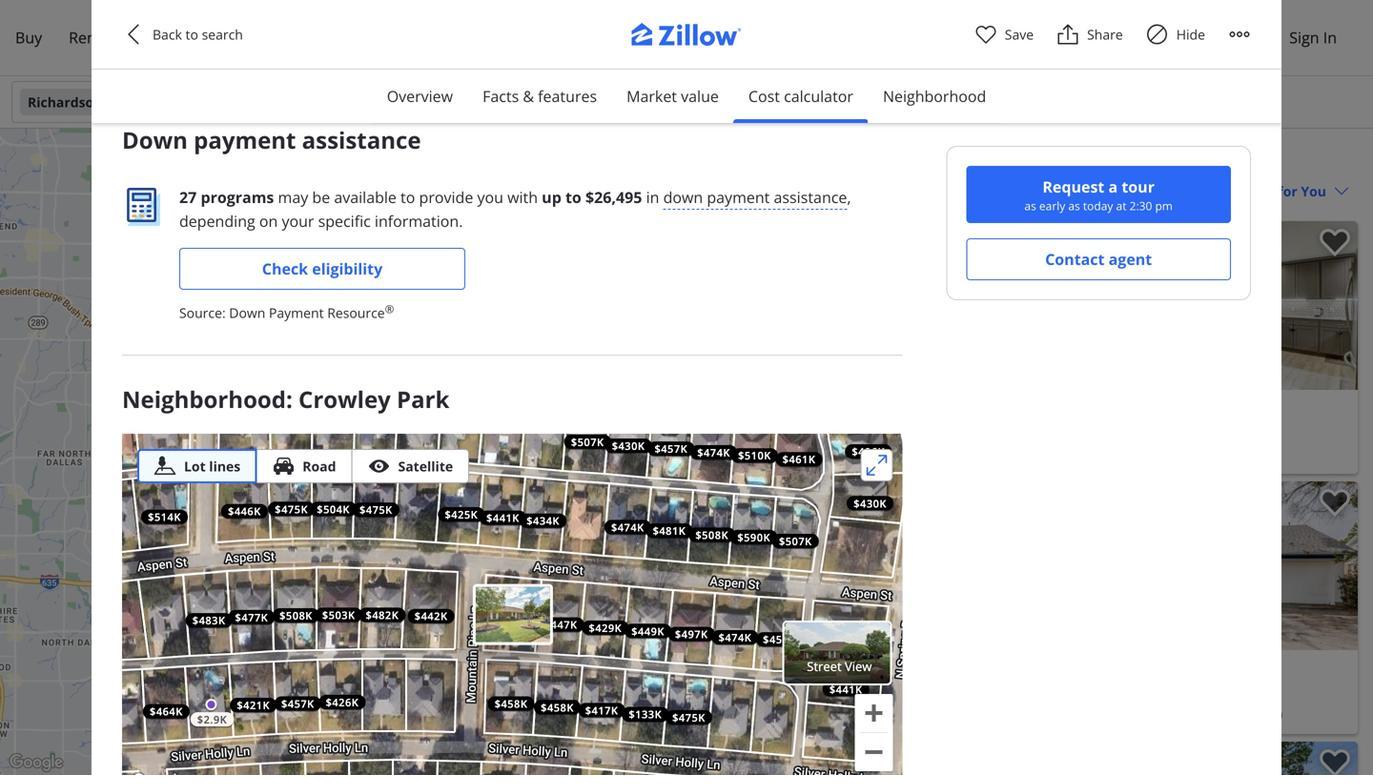 Task type: describe. For each thing, give the bounding box(es) containing it.
$421k link
[[230, 698, 277, 713]]

main navigation
[[0, 0, 1373, 76]]

509k
[[303, 390, 327, 404]]

chevron right image for 2402 aspen st, richardson, tx 75082 image
[[979, 294, 1002, 317]]

sell
[[128, 27, 153, 48]]

richardson tx real estate & homes for sale
[[677, 147, 1081, 173]]

2402
[[681, 446, 711, 464]]

40 minutes ago
[[1035, 230, 1121, 246]]

519k link
[[118, 452, 156, 469]]

resource
[[327, 304, 385, 322]]

homes
[[939, 147, 1003, 173]]

neighborhood:
[[122, 384, 293, 415]]

bds for 5 bds
[[692, 423, 715, 441]]

down payment assistance
[[122, 124, 421, 155]]

3 ba
[[729, 423, 756, 441]]

home loans
[[180, 27, 269, 48]]

down inside source: down payment resource ®
[[229, 304, 265, 322]]

report a map error
[[574, 764, 652, 775]]

3 for 3 ba
[[729, 423, 737, 441]]

facts
[[483, 86, 519, 106]]

google
[[465, 764, 495, 775]]

share image
[[1057, 23, 1080, 46]]

1 vertical spatial $441k
[[830, 682, 863, 697]]

home
[[180, 27, 223, 48]]

& inside button
[[523, 86, 534, 106]]

$474k for $474k
[[719, 630, 752, 645]]

payment
[[269, 304, 324, 322]]

information.
[[375, 211, 463, 231]]

hide image
[[1146, 23, 1169, 46]]

manage
[[993, 27, 1050, 48]]

buy link
[[2, 16, 55, 60]]

2402 aspen st, richardson, tx 75082 link
[[681, 443, 1004, 466]]

$434k
[[527, 514, 560, 528]]

expand image
[[861, 450, 892, 481]]

0 vertical spatial down
[[122, 124, 188, 155]]

2:30
[[1130, 198, 1152, 214]]

rentals
[[1054, 27, 1106, 48]]

1 as from the left
[[1025, 198, 1036, 214]]

1 vertical spatial $508k link
[[273, 609, 319, 623]]

455k
[[224, 560, 248, 574]]

$426k link
[[319, 695, 366, 710]]

source: down payment resource ®
[[179, 301, 394, 322]]

chevron right image for 405 grace dr, richardson, tx 75081 image
[[1326, 294, 1349, 317]]

value
[[681, 86, 719, 106]]

house for 2,443 sqft
[[843, 423, 883, 441]]

$477k link
[[229, 610, 275, 625]]

property images, use arrow keys to navigate, image 1 of 23 group
[[673, 482, 1012, 655]]

manage rentals link
[[980, 16, 1120, 60]]

2 vertical spatial save this home image
[[1320, 750, 1350, 775]]

double
[[689, 491, 729, 506]]

contact agent
[[1045, 249, 1152, 269]]

market
[[627, 86, 677, 106]]

sign in link
[[1276, 16, 1350, 60]]

75082 for 2402 aspen st, richardson, tx 75082
[[871, 446, 910, 464]]

down
[[663, 187, 703, 207]]

with
[[507, 187, 538, 207]]

3 for 3 bds
[[681, 683, 689, 701]]

sale
[[1043, 147, 1081, 173]]

$475k $474k
[[275, 502, 645, 535]]

specific
[[318, 211, 371, 231]]

2300
[[681, 706, 711, 724]]

315k
[[220, 353, 244, 368]]

days
[[705, 751, 731, 767]]

estate
[[857, 147, 915, 173]]

cost calculator
[[749, 86, 854, 106]]

ba for 3 ba
[[740, 423, 756, 441]]

5 bds
[[681, 423, 715, 441]]

0 horizontal spatial assistance
[[302, 124, 421, 155]]

lot lines button
[[137, 449, 257, 484]]

house for 1,938 sqft
[[843, 683, 883, 701]]

keyboard
[[297, 764, 337, 775]]

$508k for bottom $508k link
[[280, 609, 313, 623]]

0 horizontal spatial google image
[[5, 751, 68, 775]]

75080
[[1245, 706, 1283, 724]]

property images, use arrow keys to navigate, image 1 of 30 group
[[673, 742, 1012, 775]]

down payment assistance image
[[122, 186, 164, 228]]

1 vertical spatial chevron down image
[[564, 735, 577, 749]]

help
[[1228, 27, 1261, 48]]

575k
[[200, 453, 224, 468]]

tx inside filters element
[[106, 93, 123, 111]]

$429k
[[589, 621, 622, 635]]

$455k link
[[757, 633, 803, 647]]

view
[[845, 658, 872, 675]]

features
[[538, 86, 597, 106]]

$446k link
[[221, 504, 268, 519]]

575k link
[[193, 452, 231, 469]]

road button
[[256, 449, 352, 484]]

1,938 sqft
[[770, 683, 831, 701]]

27
[[179, 187, 197, 207]]

1 vertical spatial $507k
[[779, 534, 812, 549]]

$458k link up 'terms'
[[488, 697, 535, 711]]

2,443
[[770, 423, 804, 441]]

1 horizontal spatial $457k link
[[648, 442, 695, 456]]

1 vertical spatial $430k link
[[847, 496, 894, 511]]

map region containing 315k
[[0, 121, 849, 775]]

ago
[[1101, 230, 1121, 246]]

overview
[[387, 86, 453, 106]]

richardson, for woodglen
[[803, 706, 877, 724]]

$497k
[[675, 627, 708, 642]]

1 vertical spatial payment
[[707, 187, 770, 207]]

0 horizontal spatial $507k link
[[565, 435, 611, 449]]

, depending on your specific information.
[[179, 187, 851, 231]]

richardson for richardson tx
[[28, 93, 102, 111]]

$504k
[[317, 502, 350, 516]]

$496k link
[[845, 445, 892, 459]]

$497k link
[[669, 627, 715, 642]]

0 vertical spatial $507k
[[571, 435, 604, 449]]

tx for 1223
[[1226, 706, 1241, 724]]

$474k inside $475k $474k
[[611, 520, 645, 535]]

$457k for $457k link to the left
[[281, 697, 315, 711]]

2 vertical spatial $474k link
[[712, 630, 759, 645]]

- for 1,938 sqft
[[835, 683, 839, 701]]

$482k
[[366, 608, 399, 622]]

on for depending
[[259, 211, 278, 231]]

contact agent button
[[966, 238, 1231, 280]]

$487k
[[833, 630, 866, 645]]

in
[[1323, 27, 1337, 48]]

0 vertical spatial $441k
[[487, 511, 520, 525]]

map region containing $507k
[[0, 338, 956, 775]]

0 horizontal spatial payment
[[194, 124, 296, 155]]

0 horizontal spatial $475k link
[[268, 502, 315, 516]]

315k link
[[213, 352, 251, 369]]

2 horizontal spatial $475k link
[[666, 711, 712, 725]]

request
[[1043, 176, 1105, 197]]

$590k link
[[731, 530, 777, 544]]

street view
[[807, 658, 872, 675]]

- house for sale for 1,938 sqft
[[835, 683, 932, 701]]

$430k for the $430k 'link' to the top
[[612, 439, 645, 453]]

heart image
[[974, 23, 997, 46]]

cost
[[749, 86, 780, 106]]

property images, use arrow keys to navigate, image 1 of 40 group
[[1020, 221, 1358, 394]]

1 horizontal spatial google image
[[127, 770, 190, 775]]

$464k
[[150, 705, 183, 719]]

lines
[[209, 457, 241, 476]]

$434k link
[[520, 514, 567, 528]]

neighborhood
[[883, 86, 986, 106]]

- for 2,443 sqft
[[835, 423, 839, 441]]

ba for 2 ba
[[740, 683, 756, 701]]

keyboard shortcuts
[[297, 764, 380, 775]]

st,
[[757, 446, 773, 464]]

1223 evergreen dr, richardson, tx 75080 image
[[1020, 482, 1358, 650]]

skip link list tab list
[[372, 70, 1002, 124]]

lot
[[184, 457, 206, 476]]



Task type: vqa. For each thing, say whether or not it's contained in the screenshot.
"sqft"
yes



Task type: locate. For each thing, give the bounding box(es) containing it.
on inside , depending on your specific information.
[[259, 211, 278, 231]]

payment up programs
[[194, 124, 296, 155]]

0 vertical spatial $457k
[[655, 442, 688, 456]]

0 horizontal spatial richardson
[[28, 93, 102, 111]]

bds for 3 bds
[[692, 683, 715, 701]]

1 horizontal spatial to
[[401, 187, 415, 207]]

75082 right $461k
[[871, 446, 910, 464]]

& inside main content
[[919, 147, 934, 173]]

$449k
[[632, 624, 665, 638]]

for up the 2300 woodglen dr, richardson, tx 75082 link
[[886, 683, 904, 701]]

sign in
[[1290, 27, 1337, 48]]

$442k
[[415, 609, 448, 624]]

richardson inside filters element
[[28, 93, 102, 111]]

a left map on the left bottom of page
[[604, 764, 609, 775]]

save
[[1005, 25, 1034, 43]]

1 horizontal spatial $441k link
[[823, 682, 870, 697]]

chevron left image inside property images, use arrow keys to navigate, image 1 of 23 group
[[683, 555, 706, 577]]

facts & features
[[483, 86, 597, 106]]

$458k
[[495, 697, 528, 711], [541, 700, 574, 715]]

tx down sell 'link'
[[106, 93, 123, 111]]

$441k
[[487, 511, 520, 525], [830, 682, 863, 697]]

0 vertical spatial 75082
[[871, 446, 910, 464]]

minutes
[[1051, 230, 1098, 246]]

tx for 2300
[[880, 706, 895, 724]]

satellite button
[[351, 449, 469, 484]]

1 vertical spatial sqft
[[808, 683, 831, 701]]

$481k link
[[646, 524, 693, 538]]

tx inside 2402 aspen st, richardson, tx 75082 'link'
[[853, 446, 868, 464]]

$475k right 440k link
[[360, 503, 393, 517]]

$457k for the right $457k link
[[655, 442, 688, 456]]

chevron down image inside filters element
[[382, 94, 397, 110]]

$447k
[[545, 618, 578, 632]]

0 horizontal spatial $441k link
[[480, 511, 526, 525]]

tx up the property images, use arrow keys to navigate, image 1 of 30 group
[[880, 706, 895, 724]]

on
[[259, 211, 278, 231], [734, 751, 749, 767]]

$425k link
[[438, 507, 485, 522]]

0 vertical spatial $441k link
[[480, 511, 526, 525]]

0 horizontal spatial $508k link
[[273, 609, 319, 623]]

programs
[[201, 187, 274, 207]]

$417k
[[585, 703, 619, 718]]

check eligibility button
[[179, 248, 465, 290]]

$2.9k link
[[191, 699, 234, 727]]

- up the 2300 woodglen dr, richardson, tx 75082 link
[[835, 683, 839, 701]]

2 vertical spatial $474k
[[719, 630, 752, 645]]

a for request
[[1109, 176, 1118, 197]]

save this home image
[[1320, 229, 1350, 257]]

sale for 2,443 sqft
[[908, 423, 932, 441]]

chevron left image
[[1029, 294, 1052, 317], [683, 555, 706, 577]]

zillow logo image
[[610, 23, 763, 56]]

0 vertical spatial $457k link
[[648, 442, 695, 456]]

1 for from the top
[[886, 423, 904, 441]]

filters element
[[0, 76, 1373, 129]]

dr, for evergreen
[[1128, 706, 1146, 724]]

1 vertical spatial 3
[[681, 683, 689, 701]]

$430k link left 5
[[605, 439, 652, 453]]

$458k link
[[488, 697, 535, 711], [534, 700, 581, 715]]

0 horizontal spatial $457k
[[281, 697, 315, 711]]

as down request
[[1069, 198, 1080, 214]]

chevron left image down contact
[[1029, 294, 1052, 317]]

$474k link down the 5 bds
[[691, 445, 737, 460]]

1 vertical spatial $474k link
[[605, 520, 651, 535]]

richardson for richardson tx real estate & homes for sale
[[677, 147, 780, 173]]

0 vertical spatial &
[[523, 86, 534, 106]]

2 - from the top
[[835, 683, 839, 701]]

0 vertical spatial ba
[[740, 423, 756, 441]]

$475k down 3 bds at the bottom of page
[[673, 711, 706, 725]]

0 vertical spatial sqft
[[808, 423, 831, 441]]

chevron right image
[[979, 294, 1002, 317], [1326, 294, 1349, 317], [1326, 555, 1349, 577]]

chevron left image for double sinks
[[683, 555, 706, 577]]

$508k link down "double"
[[689, 528, 735, 542]]

$475k link left $504k
[[268, 502, 315, 516]]

75082 for 2300 woodglen dr, richardson, tx 75082
[[899, 706, 937, 724]]

$475k left $504k
[[275, 502, 308, 516]]

source:
[[179, 304, 226, 322]]

sqft for 1,938 sqft
[[808, 683, 831, 701]]

1 vertical spatial assistance
[[774, 187, 847, 207]]

$507k link right '$590k'
[[773, 534, 819, 549]]

rent
[[69, 27, 102, 48]]

$441k link left $434k
[[480, 511, 526, 525]]

0 vertical spatial sale
[[908, 423, 932, 441]]

tx inside the 2300 woodglen dr, richardson, tx 75082 link
[[880, 706, 895, 724]]

440k link
[[318, 500, 356, 517]]

plus image
[[612, 680, 632, 700]]

$441k down the street view
[[830, 682, 863, 697]]

$430k left 5
[[612, 439, 645, 453]]

loans
[[227, 27, 269, 48]]

455k link
[[217, 559, 255, 576]]

$475k inside $475k $474k
[[275, 502, 308, 516]]

0 horizontal spatial a
[[604, 764, 609, 775]]

chevron left image for 40 minutes ago
[[1029, 294, 1052, 317]]

tx right $461k
[[853, 446, 868, 464]]

1 horizontal spatial payment
[[707, 187, 770, 207]]

1 horizontal spatial $507k
[[779, 534, 812, 549]]

1 ba from the top
[[740, 423, 756, 441]]

1 house from the top
[[843, 423, 883, 441]]

$457k right $421k link
[[281, 697, 315, 711]]

2 dr, from the left
[[1128, 706, 1146, 724]]

richardson, inside 'link'
[[776, 446, 849, 464]]

1 horizontal spatial $458k
[[541, 700, 574, 715]]

on for days
[[734, 751, 749, 767]]

$474k left $481k link
[[611, 520, 645, 535]]

house up $496k link at the right bottom of the page
[[843, 423, 883, 441]]

1 horizontal spatial chevron left image
[[1029, 294, 1052, 317]]

for up $496k link at the right bottom of the page
[[886, 423, 904, 441]]

map region
[[0, 121, 849, 775], [0, 338, 956, 775]]

richardson,
[[776, 446, 849, 464], [803, 706, 877, 724], [1150, 706, 1223, 724]]

a inside request a tour as early as today at 2:30 pm
[[1109, 176, 1118, 197]]

2 bds from the top
[[692, 683, 715, 701]]

tx left real
[[785, 147, 808, 173]]

0 vertical spatial assistance
[[302, 124, 421, 155]]

property images, use arrow keys to navigate, image 1 of 36 group
[[1020, 742, 1358, 775]]

0 vertical spatial $474k link
[[691, 445, 737, 460]]

tx inside 1223 evergreen dr, richardson, tx 75080 link
[[1226, 706, 1241, 724]]

advertise
[[1133, 27, 1199, 48]]

1 horizontal spatial assistance
[[774, 187, 847, 207]]

main content containing richardson tx real estate & homes for sale
[[658, 129, 1373, 775]]

0 vertical spatial a
[[1109, 176, 1118, 197]]

$458k up 'terms'
[[495, 697, 528, 711]]

a for report
[[604, 764, 609, 775]]

map data ©2024 google
[[391, 764, 495, 775]]

0 horizontal spatial dr,
[[781, 706, 800, 724]]

$503k link
[[316, 608, 362, 622]]

1 vertical spatial $457k
[[281, 697, 315, 711]]

down up 27
[[122, 124, 188, 155]]

$133k link
[[622, 707, 669, 722]]

$508k for topmost $508k link
[[696, 528, 729, 542]]

save this home image
[[974, 229, 1004, 257], [1320, 489, 1350, 517], [1320, 750, 1350, 775]]

dr, down 1,938
[[781, 706, 800, 724]]

1 vertical spatial -
[[835, 683, 839, 701]]

& right facts
[[523, 86, 534, 106]]

$514k link
[[141, 510, 188, 524]]

121
[[677, 181, 700, 199]]

bds up "2300"
[[692, 683, 715, 701]]

tx for 2402
[[853, 446, 868, 464]]

for for 2,443 sqft
[[886, 423, 904, 441]]

sale up 2402 aspen st, richardson, tx 75082 'link' on the bottom of the page
[[908, 423, 932, 441]]

tx left the "75080" at the bottom
[[1226, 706, 1241, 724]]

$457k link right $421k
[[275, 697, 321, 711]]

lot lines
[[184, 457, 241, 476]]

$504k link
[[310, 502, 357, 516]]

dr, for woodglen
[[781, 706, 800, 724]]

1 vertical spatial - house for sale
[[835, 683, 932, 701]]

550k
[[211, 521, 236, 536]]

to right back
[[186, 25, 198, 43]]

map
[[391, 764, 410, 775]]

0 vertical spatial chevron left image
[[1029, 294, 1052, 317]]

0 vertical spatial $430k link
[[605, 439, 652, 453]]

$458k left $417k link
[[541, 700, 574, 715]]

$457k
[[655, 442, 688, 456], [281, 697, 315, 711]]

1 vertical spatial save this home image
[[1320, 489, 1350, 517]]

map view toggle buttons group
[[137, 449, 469, 484]]

sqft for 2,443 sqft
[[808, 423, 831, 441]]

to right up
[[566, 187, 582, 207]]

0 vertical spatial $474k
[[697, 445, 731, 460]]

save this home image for 2402 aspen st, richardson, tx 75082
[[974, 229, 1004, 257]]

richardson, for aspen
[[776, 446, 849, 464]]

1,938
[[770, 683, 804, 701]]

$430k down expand icon on the bottom of page
[[854, 496, 887, 511]]

dr, right evergreen in the right bottom of the page
[[1128, 706, 1146, 724]]

$508k link left "$503k"
[[273, 609, 319, 623]]

3 up "2300"
[[681, 683, 689, 701]]

your
[[282, 211, 314, 231]]

$430k for the $430k 'link' to the bottom
[[854, 496, 887, 511]]

$461k link
[[776, 452, 823, 467]]

1 horizontal spatial 3
[[729, 423, 737, 441]]

2300 woodglen dr, richardson, tx 75082 image
[[673, 482, 1012, 650]]

1 horizontal spatial dr,
[[1128, 706, 1146, 724]]

ba right 2
[[740, 683, 756, 701]]

market value button
[[611, 70, 734, 123]]

75082
[[871, 446, 910, 464], [899, 706, 937, 724]]

a up at
[[1109, 176, 1118, 197]]

chevron left image inside the property images, use arrow keys to navigate, image 1 of 40 group
[[1029, 294, 1052, 317]]

$442k link
[[408, 609, 455, 624]]

$508k down "double"
[[696, 528, 729, 542]]

pm
[[1155, 198, 1173, 214]]

double sinks
[[689, 491, 762, 506]]

3 up $474k $510k on the right
[[729, 423, 737, 441]]

park
[[397, 384, 450, 415]]

1 vertical spatial $508k
[[280, 609, 313, 623]]

2 horizontal spatial $475k
[[673, 711, 706, 725]]

0 vertical spatial $508k link
[[689, 528, 735, 542]]

sqft right 2,443
[[808, 423, 831, 441]]

richardson, up the property images, use arrow keys to navigate, image 1 of 30 group
[[803, 706, 877, 724]]

$489k link
[[622, 707, 669, 722]]

1 horizontal spatial &
[[919, 147, 934, 173]]

- house for sale for 2,443 sqft
[[835, 423, 932, 441]]

bds right 5
[[692, 423, 715, 441]]

as left early
[[1025, 198, 1036, 214]]

1 sale from the top
[[908, 423, 932, 441]]

$2.9k
[[197, 713, 227, 727]]

$458k link left $417k
[[534, 700, 581, 715]]

1 sqft from the top
[[808, 423, 831, 441]]

road
[[303, 457, 336, 476]]

1 horizontal spatial a
[[1109, 176, 1118, 197]]

cost calculator button
[[733, 70, 869, 123]]

chevron right image inside property images, use arrow keys to navigate, image 1 of 27 group
[[979, 294, 1002, 317]]

$475k link down 3 bds at the bottom of page
[[666, 711, 712, 725]]

0 horizontal spatial to
[[186, 25, 198, 43]]

manage rentals
[[993, 27, 1106, 48]]

house
[[843, 423, 883, 441], [843, 683, 883, 701]]

1 horizontal spatial $430k link
[[847, 496, 894, 511]]

75082 inside 'link'
[[871, 446, 910, 464]]

may
[[278, 187, 308, 207]]

1 vertical spatial on
[[734, 751, 749, 767]]

bds
[[692, 423, 715, 441], [692, 683, 715, 701]]

1 bds from the top
[[692, 423, 715, 441]]

- house for sale up $496k link at the right bottom of the page
[[835, 423, 932, 441]]

1 vertical spatial house
[[843, 683, 883, 701]]

chevron down image
[[504, 94, 519, 110], [683, 94, 698, 110], [831, 94, 846, 110], [946, 94, 962, 110], [1334, 184, 1349, 199]]

payment right 121
[[707, 187, 770, 207]]

1 horizontal spatial $441k
[[830, 682, 863, 697]]

1 horizontal spatial as
[[1069, 198, 1080, 214]]

0 horizontal spatial down
[[122, 124, 188, 155]]

more image
[[1228, 23, 1251, 46]]

0 horizontal spatial $430k
[[612, 439, 645, 453]]

1 horizontal spatial chevron down image
[[564, 735, 577, 749]]

1 - from the top
[[835, 423, 839, 441]]

richardson down rent link in the top of the page
[[28, 93, 102, 111]]

down right source:
[[229, 304, 265, 322]]

0 horizontal spatial as
[[1025, 198, 1036, 214]]

1 vertical spatial bds
[[692, 683, 715, 701]]

$457k link down 5
[[648, 442, 695, 456]]

$430k link down expand icon on the bottom of page
[[847, 496, 894, 511]]

440k
[[325, 501, 349, 516]]

save this home image for 1223 evergreen dr, richardson, tx 75080
[[1320, 489, 1350, 517]]

chevron down image
[[382, 94, 397, 110], [564, 735, 577, 749]]

1 vertical spatial $441k link
[[823, 682, 870, 697]]

0 horizontal spatial $430k link
[[605, 439, 652, 453]]

1 horizontal spatial $430k
[[854, 496, 887, 511]]

assistance down real
[[774, 187, 847, 207]]

2 horizontal spatial to
[[566, 187, 582, 207]]

2402 aspen st, richardson, tx 75082 image
[[673, 221, 1012, 390]]

$458k for $458k $133k
[[495, 697, 528, 711]]

sqft up 2300 woodglen dr, richardson, tx 75082 at bottom
[[808, 683, 831, 701]]

lot image
[[154, 455, 176, 478]]

house down view
[[843, 683, 883, 701]]

keyboard shortcuts button
[[297, 763, 380, 775]]

1 vertical spatial ba
[[740, 683, 756, 701]]

sale for 1,938 sqft
[[908, 683, 932, 701]]

1 vertical spatial $474k
[[611, 520, 645, 535]]

zillow
[[752, 751, 786, 767]]

$474k inside $474k $510k
[[697, 445, 731, 460]]

0 vertical spatial $507k link
[[565, 435, 611, 449]]

main content
[[658, 129, 1373, 775]]

$461k
[[783, 452, 816, 467]]

sale up the 2300 woodglen dr, richardson, tx 75082 link
[[908, 683, 932, 701]]

$474k up '$509,000'
[[719, 630, 752, 645]]

$458k inside the $458k $133k
[[495, 697, 528, 711]]

$441k link down the street view
[[823, 682, 870, 697]]

for for 1,938 sqft
[[886, 683, 904, 701]]

on left your
[[259, 211, 278, 231]]

0 vertical spatial $430k
[[612, 439, 645, 453]]

1 horizontal spatial on
[[734, 751, 749, 767]]

- house for sale
[[835, 423, 932, 441], [835, 683, 932, 701]]

2 as from the left
[[1069, 198, 1080, 214]]

$475k link right 440k
[[353, 503, 399, 517]]

- up 2402 aspen st, richardson, tx 75082 'link' on the bottom of the page
[[835, 423, 839, 441]]

0 vertical spatial for
[[886, 423, 904, 441]]

2 sale from the top
[[908, 683, 932, 701]]

400k link
[[225, 495, 263, 512]]

1 vertical spatial for
[[886, 683, 904, 701]]

0 horizontal spatial on
[[259, 211, 278, 231]]

1 vertical spatial $507k link
[[773, 534, 819, 549]]

2
[[729, 683, 737, 701]]

1 vertical spatial chevron left image
[[683, 555, 706, 577]]

2300 woodglen dr, richardson, tx 75082
[[681, 706, 937, 724]]

chevron left image
[[122, 23, 145, 46]]

1 dr, from the left
[[781, 706, 800, 724]]

report
[[574, 764, 602, 775]]

richardson up results
[[677, 147, 780, 173]]

chevron left image down $481k
[[683, 555, 706, 577]]

payment
[[194, 124, 296, 155], [707, 187, 770, 207]]

1 horizontal spatial down
[[229, 304, 265, 322]]

provide
[[419, 187, 473, 207]]

richardson, down 2,443 sqft
[[776, 446, 849, 464]]

ba up $510k on the bottom right
[[740, 423, 756, 441]]

1 horizontal spatial richardson
[[677, 147, 780, 173]]

2 ba from the top
[[740, 683, 756, 701]]

2 map region from the top
[[0, 338, 956, 775]]

$457k down 5
[[655, 442, 688, 456]]

1 map region from the top
[[0, 121, 849, 775]]

car image
[[272, 455, 295, 478]]

assistance up available
[[302, 124, 421, 155]]

1 horizontal spatial $507k link
[[773, 534, 819, 549]]

minus image
[[612, 729, 632, 749]]

tour
[[1122, 176, 1155, 197]]

richardson, up the property images, use arrow keys to navigate, image 1 of 36 group
[[1150, 706, 1223, 724]]

data
[[412, 764, 431, 775]]

$474k link up '$509,000'
[[712, 630, 759, 645]]

$496k
[[852, 445, 885, 459]]

google image
[[5, 751, 68, 775], [127, 770, 190, 775]]

in
[[646, 187, 659, 207]]

on right days
[[734, 751, 749, 767]]

$507k link up $434k link
[[565, 435, 611, 449]]

& right estate
[[919, 147, 934, 173]]

property images, use arrow keys to navigate, image 1 of 27 group
[[673, 221, 1012, 390]]

2 - house for sale from the top
[[835, 683, 932, 701]]

to up the information.
[[401, 187, 415, 207]]

sign
[[1290, 27, 1320, 48]]

$474k link left $481k
[[605, 520, 651, 535]]

2 sqft from the top
[[808, 683, 831, 701]]

eye open image
[[368, 455, 391, 478]]

$474k for $474k $510k
[[697, 445, 731, 460]]

0 horizontal spatial $441k
[[487, 511, 520, 525]]

405 grace dr, richardson, tx 75081 image
[[1020, 221, 1358, 390]]

1 vertical spatial a
[[604, 764, 609, 775]]

509k link
[[296, 389, 334, 406]]

0 horizontal spatial $475k
[[275, 502, 308, 516]]

1 horizontal spatial $475k link
[[353, 503, 399, 517]]

$508k left $503k link
[[280, 609, 313, 623]]

2 for from the top
[[886, 683, 904, 701]]

0 horizontal spatial $457k link
[[275, 697, 321, 711]]

0 horizontal spatial &
[[523, 86, 534, 106]]

1 horizontal spatial $475k
[[360, 503, 393, 517]]

0 horizontal spatial $507k
[[571, 435, 604, 449]]

0 horizontal spatial chevron down image
[[382, 94, 397, 110]]

$590k
[[738, 530, 771, 544]]

property images, use arrow keys to navigate, image 1 of 12 group
[[1020, 482, 1358, 655]]

$474k down the 5 bds
[[697, 445, 731, 460]]

0 horizontal spatial 3
[[681, 683, 689, 701]]

2 house from the top
[[843, 683, 883, 701]]

- house for sale down view
[[835, 683, 932, 701]]

for
[[1008, 147, 1038, 173]]

to
[[186, 25, 198, 43], [401, 187, 415, 207], [566, 187, 582, 207]]

$458k for $458k
[[541, 700, 574, 715]]

request a tour as early as today at 2:30 pm
[[1025, 176, 1173, 214]]

0 vertical spatial chevron down image
[[382, 94, 397, 110]]

evergreen
[[1061, 706, 1124, 724]]

street
[[807, 658, 842, 675]]

27 programs may be available to provide you with up to $26,495 in down payment assistance
[[179, 187, 847, 207]]

519k
[[125, 453, 149, 468]]

1 - house for sale from the top
[[835, 423, 932, 441]]

today
[[1083, 198, 1113, 214]]

richardson, for evergreen
[[1150, 706, 1223, 724]]

$441k left $434k link
[[487, 511, 520, 525]]

0 vertical spatial $508k
[[696, 528, 729, 542]]

chevron right image inside property images, use arrow keys to navigate, image 1 of 12 group
[[1326, 555, 1349, 577]]

75082 up the property images, use arrow keys to navigate, image 1 of 30 group
[[899, 706, 937, 724]]

help link
[[1215, 16, 1274, 60]]

$458k $133k
[[495, 697, 662, 722]]

0 horizontal spatial $508k
[[280, 609, 313, 623]]

1 vertical spatial sale
[[908, 683, 932, 701]]



